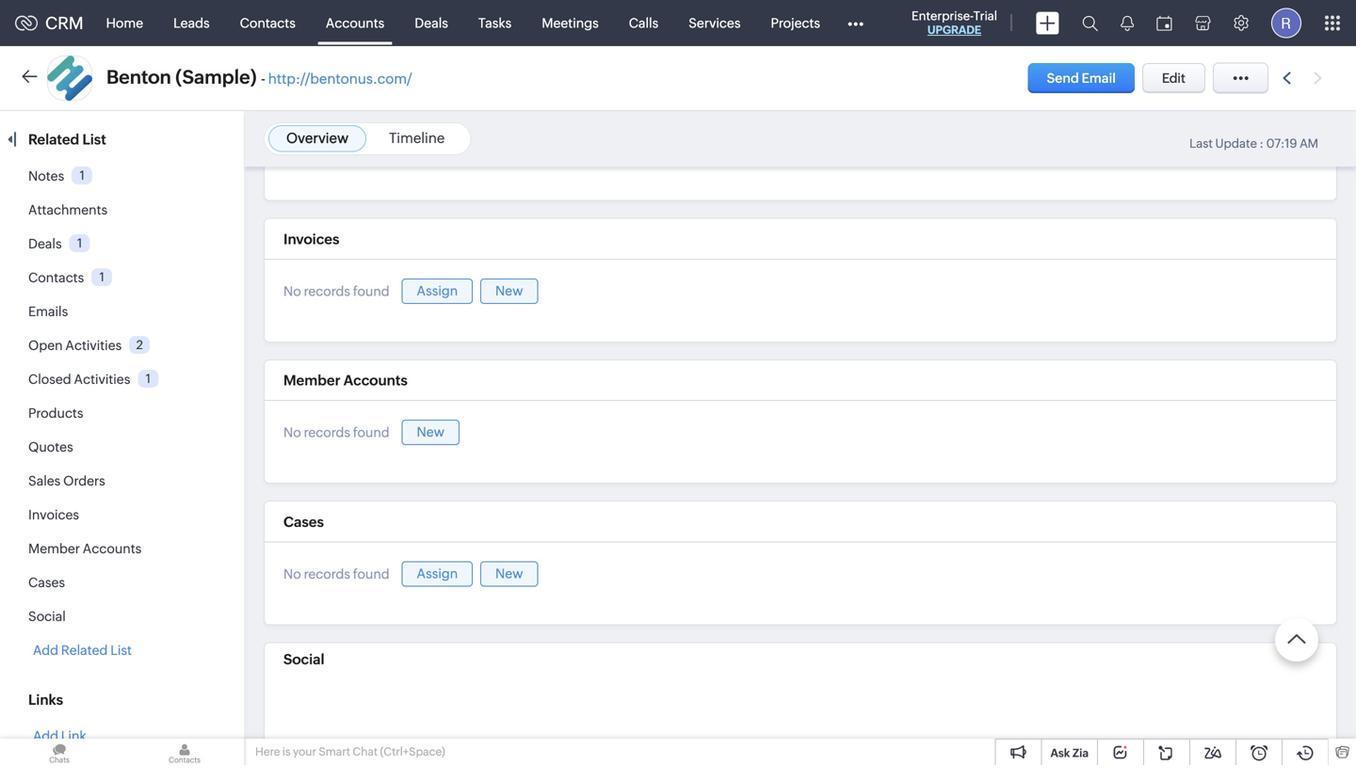Task type: locate. For each thing, give the bounding box(es) containing it.
1 vertical spatial invoices
[[28, 508, 79, 523]]

accounts link
[[311, 0, 400, 46]]

2 vertical spatial found
[[353, 567, 390, 582]]

0 horizontal spatial contacts link
[[28, 270, 84, 285]]

found
[[353, 284, 390, 299], [353, 425, 390, 441], [353, 567, 390, 582]]

accounts
[[326, 16, 385, 31], [344, 373, 408, 389], [83, 542, 142, 557]]

1 horizontal spatial deals
[[415, 16, 448, 31]]

deals link
[[400, 0, 463, 46], [28, 236, 62, 251]]

zia
[[1073, 747, 1089, 760]]

new for invoices
[[495, 283, 523, 298]]

1 horizontal spatial member accounts
[[284, 373, 408, 389]]

1 right notes at the left top of the page
[[80, 168, 85, 183]]

add related list
[[33, 643, 132, 658]]

contacts image
[[125, 739, 244, 766]]

1 no from the top
[[284, 284, 301, 299]]

0 horizontal spatial contacts
[[28, 270, 84, 285]]

:
[[1260, 137, 1264, 151]]

activities down open activities
[[74, 372, 130, 387]]

sales orders
[[28, 474, 105, 489]]

contacts
[[240, 16, 296, 31], [28, 270, 84, 285]]

link
[[61, 729, 86, 744]]

leads link
[[158, 0, 225, 46]]

1 vertical spatial no
[[284, 425, 301, 441]]

1 horizontal spatial deals link
[[400, 0, 463, 46]]

http://bentonus.com/ link
[[268, 71, 412, 87]]

deals link left "tasks"
[[400, 0, 463, 46]]

0 vertical spatial deals link
[[400, 0, 463, 46]]

1 vertical spatial contacts link
[[28, 270, 84, 285]]

add
[[33, 643, 58, 658], [33, 729, 58, 744]]

enterprise-
[[912, 9, 974, 23]]

1 vertical spatial member accounts
[[28, 542, 142, 557]]

0 vertical spatial social
[[28, 609, 66, 624]]

0 vertical spatial activities
[[65, 338, 122, 353]]

0 horizontal spatial deals link
[[28, 236, 62, 251]]

services
[[689, 16, 741, 31]]

related
[[28, 131, 79, 148], [61, 643, 108, 658]]

1 vertical spatial deals
[[28, 236, 62, 251]]

leads
[[173, 16, 210, 31]]

1 right closed activities link at left
[[146, 372, 151, 386]]

tasks
[[478, 16, 512, 31]]

create menu element
[[1025, 0, 1071, 46]]

previous record image
[[1283, 72, 1291, 84]]

last update : 07:19 am
[[1190, 137, 1319, 151]]

ask
[[1051, 747, 1070, 760]]

1
[[80, 168, 85, 183], [77, 236, 82, 250], [99, 270, 104, 284], [146, 372, 151, 386]]

0 horizontal spatial invoices
[[28, 508, 79, 523]]

records for cases
[[304, 567, 350, 582]]

1 horizontal spatial invoices
[[284, 231, 339, 248]]

am
[[1300, 137, 1319, 151]]

cases
[[284, 514, 324, 531], [28, 575, 65, 591]]

products link
[[28, 406, 83, 421]]

member accounts link
[[28, 542, 142, 557]]

closed
[[28, 372, 71, 387]]

1 records from the top
[[304, 284, 350, 299]]

edit
[[1162, 71, 1186, 86]]

member
[[284, 373, 341, 389], [28, 542, 80, 557]]

0 vertical spatial contacts
[[240, 16, 296, 31]]

found for cases
[[353, 567, 390, 582]]

1 vertical spatial records
[[304, 425, 350, 441]]

projects
[[771, 16, 820, 31]]

no records found for invoices
[[284, 284, 390, 299]]

1 vertical spatial no records found
[[284, 425, 390, 441]]

next record image
[[1314, 72, 1326, 84]]

calendar image
[[1157, 16, 1173, 31]]

no for member accounts
[[284, 425, 301, 441]]

here is your smart chat (ctrl+space)
[[255, 746, 445, 759]]

1 found from the top
[[353, 284, 390, 299]]

is
[[282, 746, 291, 759]]

0 vertical spatial new
[[495, 283, 523, 298]]

deals
[[415, 16, 448, 31], [28, 236, 62, 251]]

assign for cases
[[417, 567, 458, 582]]

contacts link up benton (sample) - http://bentonus.com/
[[225, 0, 311, 46]]

social up your
[[284, 652, 324, 668]]

0 vertical spatial accounts
[[326, 16, 385, 31]]

upgrade
[[928, 24, 982, 36]]

found for invoices
[[353, 284, 390, 299]]

2 vertical spatial no
[[284, 567, 301, 582]]

assign for invoices
[[417, 283, 458, 298]]

overview
[[286, 130, 349, 146]]

0 vertical spatial list
[[82, 131, 106, 148]]

1 horizontal spatial contacts
[[240, 16, 296, 31]]

trial
[[974, 9, 997, 23]]

0 vertical spatial no records found
[[284, 284, 390, 299]]

contacts link up emails link
[[28, 270, 84, 285]]

2 assign link from the top
[[402, 562, 473, 587]]

0 vertical spatial contacts link
[[225, 0, 311, 46]]

0 vertical spatial cases
[[284, 514, 324, 531]]

1 horizontal spatial member
[[284, 373, 341, 389]]

deals link down attachments at the top left of the page
[[28, 236, 62, 251]]

calls
[[629, 16, 659, 31]]

new link
[[480, 279, 538, 304], [402, 420, 460, 446], [480, 562, 538, 587]]

search element
[[1071, 0, 1110, 46]]

invoices link
[[28, 508, 79, 523]]

2 vertical spatial accounts
[[83, 542, 142, 557]]

2 assign from the top
[[417, 567, 458, 582]]

1 vertical spatial list
[[110, 643, 132, 658]]

0 vertical spatial records
[[304, 284, 350, 299]]

3 no records found from the top
[[284, 567, 390, 582]]

2 found from the top
[[353, 425, 390, 441]]

3 found from the top
[[353, 567, 390, 582]]

1 down attachments at the top left of the page
[[77, 236, 82, 250]]

2 vertical spatial records
[[304, 567, 350, 582]]

emails
[[28, 304, 68, 319]]

quotes
[[28, 440, 73, 455]]

2 no from the top
[[284, 425, 301, 441]]

related up notes link
[[28, 131, 79, 148]]

0 vertical spatial found
[[353, 284, 390, 299]]

2 add from the top
[[33, 729, 58, 744]]

0 vertical spatial assign
[[417, 283, 458, 298]]

activities up closed activities
[[65, 338, 122, 353]]

1 vertical spatial activities
[[74, 372, 130, 387]]

related list
[[28, 131, 109, 148]]

records for member accounts
[[304, 425, 350, 441]]

1 vertical spatial deals link
[[28, 236, 62, 251]]

2 vertical spatial new
[[495, 567, 523, 582]]

0 vertical spatial add
[[33, 643, 58, 658]]

1 vertical spatial new link
[[402, 420, 460, 446]]

2 vertical spatial no records found
[[284, 567, 390, 582]]

contacts up benton (sample) - http://bentonus.com/
[[240, 16, 296, 31]]

timeline link
[[389, 130, 445, 146]]

social down the cases link
[[28, 609, 66, 624]]

invoices
[[284, 231, 339, 248], [28, 508, 79, 523]]

add left link
[[33, 729, 58, 744]]

send
[[1047, 71, 1079, 86]]

your
[[293, 746, 316, 759]]

0 vertical spatial assign link
[[402, 279, 473, 304]]

3 records from the top
[[304, 567, 350, 582]]

records
[[304, 284, 350, 299], [304, 425, 350, 441], [304, 567, 350, 582]]

contacts up emails link
[[28, 270, 84, 285]]

create menu image
[[1036, 12, 1060, 34]]

meetings
[[542, 16, 599, 31]]

0 vertical spatial invoices
[[284, 231, 339, 248]]

0 horizontal spatial cases
[[28, 575, 65, 591]]

1 horizontal spatial contacts link
[[225, 0, 311, 46]]

1 vertical spatial assign link
[[402, 562, 473, 587]]

2 vertical spatial new link
[[480, 562, 538, 587]]

1 vertical spatial found
[[353, 425, 390, 441]]

0 horizontal spatial member
[[28, 542, 80, 557]]

3 no from the top
[[284, 567, 301, 582]]

deals left "tasks"
[[415, 16, 448, 31]]

1 vertical spatial assign
[[417, 567, 458, 582]]

0 horizontal spatial list
[[82, 131, 106, 148]]

1 assign link from the top
[[402, 279, 473, 304]]

calls link
[[614, 0, 674, 46]]

add for add link
[[33, 729, 58, 744]]

add down social link
[[33, 643, 58, 658]]

1 add from the top
[[33, 643, 58, 658]]

profile image
[[1272, 8, 1302, 38]]

(ctrl+space)
[[380, 746, 445, 759]]

1 assign from the top
[[417, 283, 458, 298]]

activities
[[65, 338, 122, 353], [74, 372, 130, 387]]

1 horizontal spatial cases
[[284, 514, 324, 531]]

closed activities link
[[28, 372, 130, 387]]

open
[[28, 338, 63, 353]]

add for add related list
[[33, 643, 58, 658]]

1 vertical spatial contacts
[[28, 270, 84, 285]]

0 vertical spatial member accounts
[[284, 373, 408, 389]]

deals down attachments at the top left of the page
[[28, 236, 62, 251]]

1 vertical spatial cases
[[28, 575, 65, 591]]

notes
[[28, 169, 64, 184]]

0 vertical spatial no
[[284, 284, 301, 299]]

last
[[1190, 137, 1213, 151]]

(sample)
[[175, 66, 257, 88]]

1 no records found from the top
[[284, 284, 390, 299]]

assign
[[417, 283, 458, 298], [417, 567, 458, 582]]

related down social link
[[61, 643, 108, 658]]

social
[[28, 609, 66, 624], [284, 652, 324, 668]]

activities for closed activities
[[74, 372, 130, 387]]

1 vertical spatial add
[[33, 729, 58, 744]]

1 up open activities link
[[99, 270, 104, 284]]

1 vertical spatial social
[[284, 652, 324, 668]]

2 records from the top
[[304, 425, 350, 441]]

2 no records found from the top
[[284, 425, 390, 441]]

0 vertical spatial new link
[[480, 279, 538, 304]]

list
[[82, 131, 106, 148], [110, 643, 132, 658]]

no records found
[[284, 284, 390, 299], [284, 425, 390, 441], [284, 567, 390, 582]]

0 vertical spatial member
[[284, 373, 341, 389]]

products
[[28, 406, 83, 421]]

contacts link
[[225, 0, 311, 46], [28, 270, 84, 285]]

links
[[28, 692, 63, 709]]

emails link
[[28, 304, 68, 319]]

member accounts
[[284, 373, 408, 389], [28, 542, 142, 557]]



Task type: vqa. For each thing, say whether or not it's contained in the screenshot.
third the without from the bottom
no



Task type: describe. For each thing, give the bounding box(es) containing it.
send email
[[1047, 71, 1116, 86]]

1 vertical spatial member
[[28, 542, 80, 557]]

http://bentonus.com/
[[268, 71, 412, 87]]

records for invoices
[[304, 284, 350, 299]]

edit button
[[1142, 63, 1206, 93]]

email
[[1082, 71, 1116, 86]]

chat
[[353, 746, 378, 759]]

assign link for cases
[[402, 562, 473, 587]]

0 vertical spatial deals
[[415, 16, 448, 31]]

services link
[[674, 0, 756, 46]]

0 horizontal spatial social
[[28, 609, 66, 624]]

add link
[[33, 729, 86, 744]]

sales orders link
[[28, 474, 105, 489]]

send email button
[[1028, 63, 1135, 93]]

home link
[[91, 0, 158, 46]]

quotes link
[[28, 440, 73, 455]]

logo image
[[15, 16, 38, 31]]

open activities link
[[28, 338, 122, 353]]

attachments link
[[28, 203, 108, 218]]

1 for deals
[[77, 236, 82, 250]]

-
[[261, 71, 265, 87]]

tasks link
[[463, 0, 527, 46]]

crm
[[45, 13, 83, 33]]

profile element
[[1260, 0, 1313, 46]]

new link for cases
[[480, 562, 538, 587]]

found for member accounts
[[353, 425, 390, 441]]

benton
[[106, 66, 171, 88]]

signals element
[[1110, 0, 1145, 46]]

update
[[1216, 137, 1257, 151]]

0 horizontal spatial deals
[[28, 236, 62, 251]]

2
[[136, 338, 143, 352]]

no records found for cases
[[284, 567, 390, 582]]

1 horizontal spatial social
[[284, 652, 324, 668]]

crm link
[[15, 13, 83, 33]]

closed activities
[[28, 372, 130, 387]]

attachments
[[28, 203, 108, 218]]

chats image
[[0, 739, 119, 766]]

1 vertical spatial related
[[61, 643, 108, 658]]

0 horizontal spatial member accounts
[[28, 542, 142, 557]]

search image
[[1082, 15, 1098, 31]]

0 vertical spatial related
[[28, 131, 79, 148]]

open activities
[[28, 338, 122, 353]]

meetings link
[[527, 0, 614, 46]]

07:19
[[1266, 137, 1297, 151]]

1 for closed activities
[[146, 372, 151, 386]]

projects link
[[756, 0, 835, 46]]

activities for open activities
[[65, 338, 122, 353]]

assign link for invoices
[[402, 279, 473, 304]]

here
[[255, 746, 280, 759]]

sales
[[28, 474, 61, 489]]

no records found for member accounts
[[284, 425, 390, 441]]

notes link
[[28, 169, 64, 184]]

new link for invoices
[[480, 279, 538, 304]]

signals image
[[1121, 15, 1134, 31]]

home
[[106, 16, 143, 31]]

cases link
[[28, 575, 65, 591]]

ask zia
[[1051, 747, 1089, 760]]

benton (sample) - http://bentonus.com/
[[106, 66, 412, 88]]

1 vertical spatial new
[[417, 425, 445, 440]]

Other Modules field
[[835, 8, 876, 38]]

1 for contacts
[[99, 270, 104, 284]]

1 for notes
[[80, 168, 85, 183]]

timeline
[[389, 130, 445, 146]]

no for invoices
[[284, 284, 301, 299]]

orders
[[63, 474, 105, 489]]

no for cases
[[284, 567, 301, 582]]

enterprise-trial upgrade
[[912, 9, 997, 36]]

1 vertical spatial accounts
[[344, 373, 408, 389]]

1 horizontal spatial list
[[110, 643, 132, 658]]

social link
[[28, 609, 66, 624]]

overview link
[[286, 130, 349, 146]]

smart
[[319, 746, 350, 759]]

new for cases
[[495, 567, 523, 582]]



